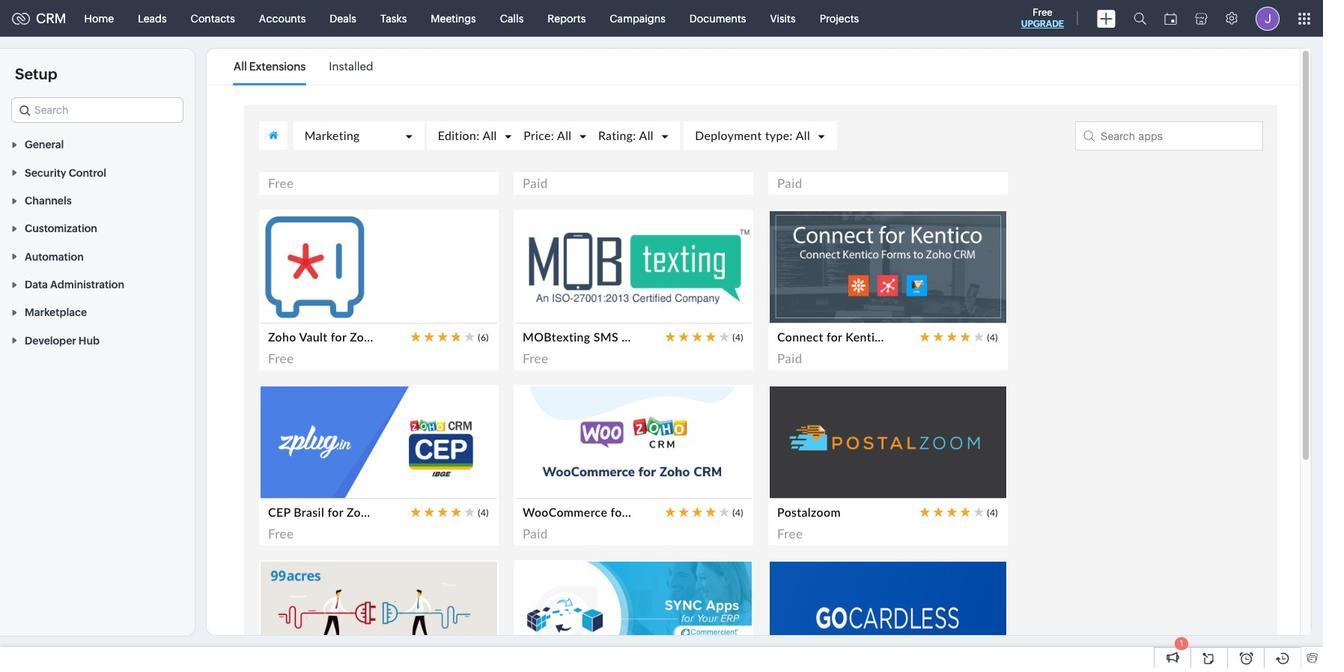 Task type: locate. For each thing, give the bounding box(es) containing it.
calendar image
[[1165, 12, 1178, 24]]

automation
[[25, 251, 84, 263]]

projects link
[[808, 0, 872, 36]]

deals link
[[318, 0, 369, 36]]

general
[[25, 139, 64, 151]]

documents link
[[678, 0, 759, 36]]

security control
[[25, 167, 106, 179]]

deals
[[330, 12, 357, 24]]

accounts link
[[247, 0, 318, 36]]

Search text field
[[12, 98, 183, 122]]

free upgrade
[[1022, 7, 1065, 29]]

projects
[[820, 12, 860, 24]]

create menu element
[[1089, 0, 1125, 36]]

campaigns
[[610, 12, 666, 24]]

calls
[[500, 12, 524, 24]]

1
[[1181, 639, 1184, 648]]

administration
[[50, 279, 124, 291]]

extensions
[[249, 60, 306, 73]]

marketplace button
[[0, 298, 195, 326]]

contacts
[[191, 12, 235, 24]]

data administration button
[[0, 270, 195, 298]]

logo image
[[12, 12, 30, 24]]

profile image
[[1256, 6, 1280, 30]]

tasks link
[[369, 0, 419, 36]]

data
[[25, 279, 48, 291]]

data administration
[[25, 279, 124, 291]]

channels
[[25, 195, 72, 207]]

developer hub
[[25, 335, 100, 347]]

contacts link
[[179, 0, 247, 36]]

search element
[[1125, 0, 1156, 37]]

developer
[[25, 335, 76, 347]]

crm link
[[12, 10, 66, 26]]

visits
[[771, 12, 796, 24]]

None field
[[11, 97, 184, 123]]

leads link
[[126, 0, 179, 36]]

reports
[[548, 12, 586, 24]]

all extensions link
[[234, 49, 306, 84]]

hub
[[79, 335, 100, 347]]

campaigns link
[[598, 0, 678, 36]]



Task type: vqa. For each thing, say whether or not it's contained in the screenshot.
Home
yes



Task type: describe. For each thing, give the bounding box(es) containing it.
control
[[69, 167, 106, 179]]

customization button
[[0, 214, 195, 242]]

leads
[[138, 12, 167, 24]]

all
[[234, 60, 247, 73]]

installed
[[329, 60, 374, 73]]

tasks
[[381, 12, 407, 24]]

security control button
[[0, 158, 195, 186]]

upgrade
[[1022, 19, 1065, 29]]

general button
[[0, 130, 195, 158]]

all extensions
[[234, 60, 306, 73]]

meetings
[[431, 12, 476, 24]]

calls link
[[488, 0, 536, 36]]

visits link
[[759, 0, 808, 36]]

crm
[[36, 10, 66, 26]]

channels button
[[0, 186, 195, 214]]

marketplace
[[25, 307, 87, 319]]

create menu image
[[1098, 9, 1116, 27]]

installed link
[[329, 49, 374, 84]]

security
[[25, 167, 66, 179]]

reports link
[[536, 0, 598, 36]]

free
[[1033, 7, 1053, 18]]

profile element
[[1247, 0, 1289, 36]]

documents
[[690, 12, 747, 24]]

home link
[[72, 0, 126, 36]]

meetings link
[[419, 0, 488, 36]]

developer hub button
[[0, 326, 195, 354]]

home
[[84, 12, 114, 24]]

search image
[[1134, 12, 1147, 25]]

setup
[[15, 65, 57, 82]]

customization
[[25, 223, 97, 235]]

accounts
[[259, 12, 306, 24]]

automation button
[[0, 242, 195, 270]]



